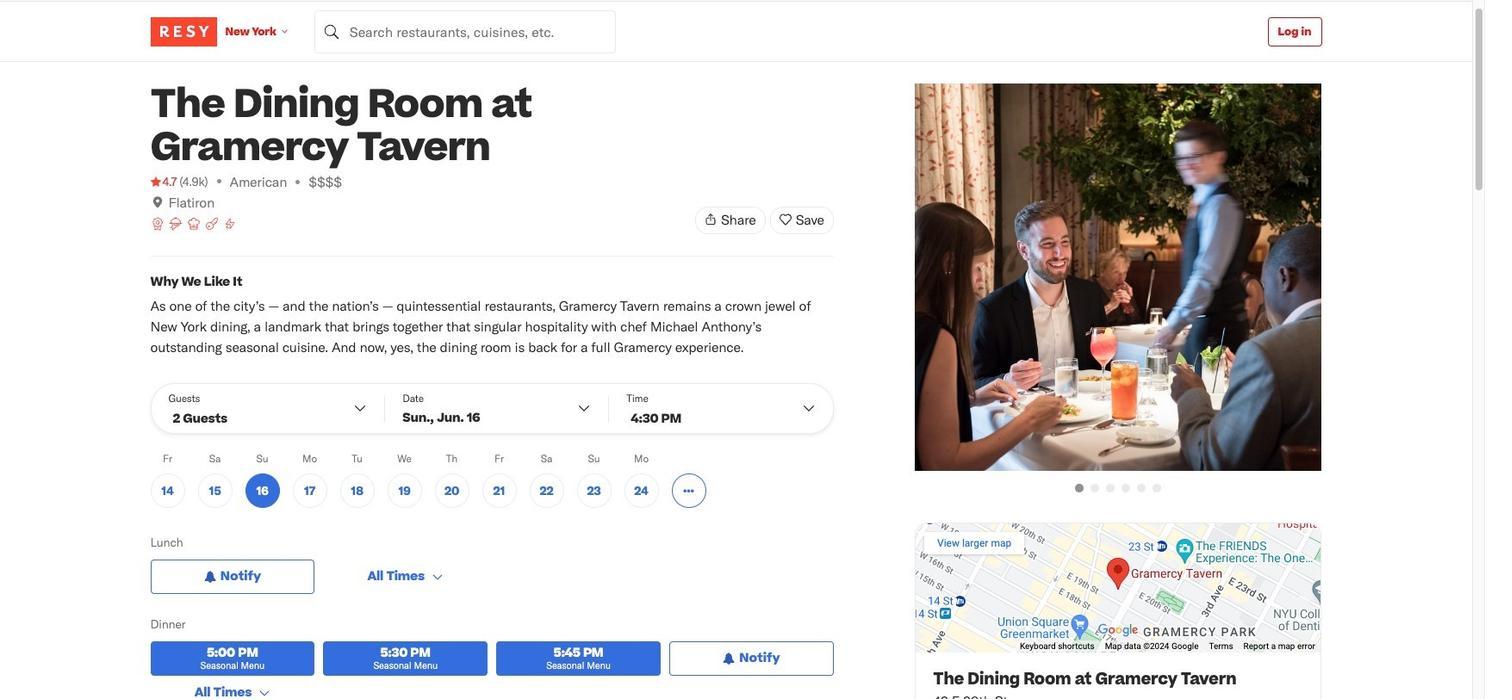 Task type: vqa. For each thing, say whether or not it's contained in the screenshot.
"field"
yes



Task type: describe. For each thing, give the bounding box(es) containing it.
Search restaurants, cuisines, etc. text field
[[314, 10, 616, 53]]

4.7 out of 5 stars image
[[150, 173, 177, 190]]



Task type: locate. For each thing, give the bounding box(es) containing it.
None field
[[314, 10, 616, 53]]



